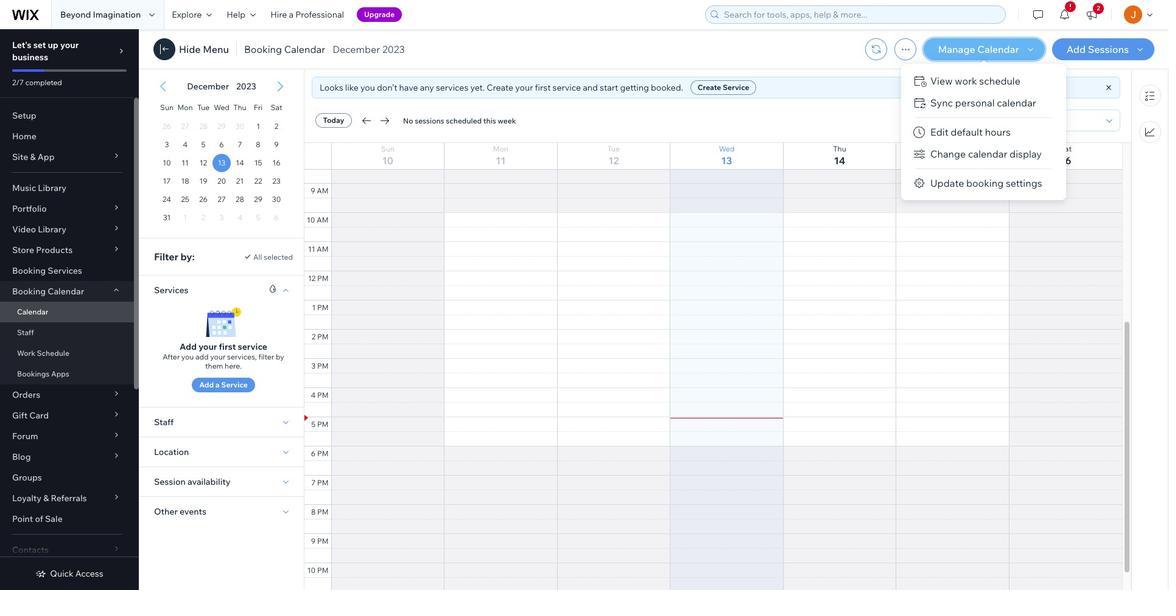 Task type: locate. For each thing, give the bounding box(es) containing it.
0 horizontal spatial sat
[[271, 103, 282, 112]]

2 horizontal spatial 11
[[496, 155, 506, 167]]

0 vertical spatial 2
[[1097, 4, 1100, 12]]

1 horizontal spatial sun
[[381, 144, 394, 153]]

portfolio
[[12, 203, 47, 214]]

2023 up sun mon tue wed thu at the top left
[[236, 81, 256, 92]]

display
[[1010, 148, 1042, 160]]

calendar inside popup button
[[48, 286, 84, 297]]

alert
[[183, 81, 260, 92]]

1 for 1 pm
[[312, 303, 316, 312]]

by
[[276, 353, 284, 362]]

pm up 2 pm
[[317, 303, 329, 312]]

1 vertical spatial 9
[[311, 186, 315, 195]]

0 horizontal spatial 3
[[165, 140, 169, 149]]

8 for 8
[[256, 140, 260, 149]]

add a service
[[199, 381, 248, 390]]

calendar down hire a professional link
[[284, 43, 325, 55]]

1 horizontal spatial 11
[[308, 245, 315, 254]]

1 pm
[[312, 303, 329, 312]]

12 inside tue 12
[[609, 155, 619, 167]]

1 horizontal spatial 13
[[721, 155, 732, 167]]

tue
[[197, 103, 210, 112], [608, 144, 620, 153]]

3 for 3 pm
[[311, 362, 316, 371]]

staff up work
[[17, 328, 34, 337]]

sat inside row
[[271, 103, 282, 112]]

2/7 completed
[[12, 78, 62, 87]]

1 horizontal spatial services
[[154, 285, 189, 296]]

pm down 5 pm
[[317, 449, 329, 459]]

library inside popup button
[[38, 224, 66, 235]]

2 library from the top
[[38, 224, 66, 235]]

row group containing 1
[[147, 118, 297, 238]]

after
[[163, 353, 180, 362]]

work schedule link
[[0, 343, 134, 364]]

8 up 22
[[256, 140, 260, 149]]

1 vertical spatial library
[[38, 224, 66, 235]]

0 horizontal spatial 11
[[182, 158, 189, 167]]

0 horizontal spatial add
[[180, 342, 197, 353]]

and
[[583, 82, 598, 93]]

6 inside row
[[219, 140, 224, 149]]

calendar up schedule
[[978, 43, 1019, 55]]

am up 12 pm
[[317, 245, 329, 254]]

15 up "update"
[[947, 155, 958, 167]]

calendar down the booking services link
[[48, 286, 84, 297]]

& inside dropdown button
[[30, 152, 36, 163]]

1 horizontal spatial 4
[[311, 391, 316, 400]]

booking inside popup button
[[12, 286, 46, 297]]

create right yet.
[[487, 82, 513, 93]]

services button
[[154, 283, 189, 298]]

4 up 18
[[183, 140, 187, 149]]

sun
[[160, 103, 174, 112], [381, 144, 394, 153]]

a
[[289, 9, 294, 20], [215, 381, 220, 390]]

session availability
[[154, 477, 230, 488]]

1 vertical spatial 2023
[[236, 81, 256, 92]]

service up here.
[[238, 342, 267, 353]]

2023
[[382, 43, 405, 55], [236, 81, 256, 92]]

1 horizontal spatial add
[[199, 381, 214, 390]]

1 vertical spatial 7
[[311, 479, 316, 488]]

1 horizontal spatial &
[[43, 493, 49, 504]]

0 horizontal spatial 5
[[201, 140, 205, 149]]

pm down 1 pm
[[317, 332, 329, 342]]

create right booked.
[[698, 83, 721, 92]]

0 horizontal spatial first
[[219, 342, 236, 353]]

11 inside mon 11
[[496, 155, 506, 167]]

0 vertical spatial add
[[1067, 43, 1086, 55]]

0 horizontal spatial december
[[187, 81, 229, 92]]

service left and
[[553, 82, 581, 93]]

6 pm from the top
[[317, 420, 329, 429]]

1 horizontal spatial 16
[[1060, 155, 1071, 167]]

9 up 23
[[274, 140, 279, 149]]

8 inside row
[[256, 140, 260, 149]]

scheduled
[[446, 116, 482, 125]]

home
[[12, 131, 36, 142]]

12
[[609, 155, 619, 167], [200, 158, 207, 167], [308, 274, 316, 283]]

1 vertical spatial fri
[[948, 144, 957, 153]]

work
[[955, 75, 977, 87]]

& right loyalty
[[43, 493, 49, 504]]

loyalty
[[12, 493, 41, 504]]

1 vertical spatial booking
[[12, 265, 46, 276]]

1 horizontal spatial sat
[[1060, 144, 1072, 153]]

3 pm from the top
[[317, 332, 329, 342]]

am for 10 am
[[317, 216, 329, 225]]

0 vertical spatial december
[[333, 43, 380, 55]]

store
[[12, 245, 34, 256]]

row group
[[147, 118, 297, 238]]

pm for 8 pm
[[317, 508, 329, 517]]

calendar down the edit default hours button
[[968, 148, 1007, 160]]

pm for 5 pm
[[317, 420, 329, 429]]

booking down hire
[[244, 43, 282, 55]]

0 horizontal spatial 2
[[274, 122, 278, 131]]

a inside button
[[215, 381, 220, 390]]

7 pm
[[311, 479, 329, 488]]

december up sun mon tue wed thu at the top left
[[187, 81, 229, 92]]

row
[[158, 96, 286, 118], [158, 118, 286, 136], [158, 136, 286, 154], [304, 143, 1122, 170], [158, 154, 286, 172], [158, 172, 286, 191], [158, 191, 286, 209]]

1 vertical spatial sat
[[1060, 144, 1072, 153]]

pm for 9 pm
[[317, 537, 329, 546]]

sessions
[[415, 116, 444, 125]]

6 up 7 pm
[[311, 449, 316, 459]]

a for service
[[215, 381, 220, 390]]

first up here.
[[219, 342, 236, 353]]

3 up 4 pm
[[311, 362, 316, 371]]

9 inside row
[[274, 140, 279, 149]]

am for 9 am
[[317, 186, 329, 195]]

sun inside row
[[160, 103, 174, 112]]

9 for 9 am
[[311, 186, 315, 195]]

1 vertical spatial staff
[[154, 417, 174, 428]]

let's
[[12, 40, 31, 51]]

menu
[[901, 70, 1066, 194], [1132, 77, 1168, 150]]

alert containing december
[[183, 81, 260, 92]]

2 up "3 pm"
[[312, 332, 316, 342]]

1 horizontal spatial december
[[333, 43, 380, 55]]

first inside add your first service after you add your services, filter by them here.
[[219, 342, 236, 353]]

1 vertical spatial you
[[181, 353, 194, 362]]

booking down store
[[12, 265, 46, 276]]

staff inside the sidebar element
[[17, 328, 34, 337]]

9 up the 10 pm in the left bottom of the page
[[311, 537, 316, 546]]

15 up 22
[[254, 158, 262, 167]]

no
[[403, 116, 413, 125]]

7 up 21
[[238, 140, 242, 149]]

today
[[323, 116, 344, 125]]

14 inside 'thu 14'
[[834, 155, 845, 167]]

10 pm from the top
[[317, 537, 329, 546]]

pm for 4 pm
[[317, 391, 329, 400]]

tue 12
[[608, 144, 620, 167]]

10 for 10 pm
[[307, 566, 316, 575]]

calendar down schedule
[[997, 97, 1036, 109]]

view work schedule button
[[901, 70, 1066, 92]]

6 pm
[[311, 449, 329, 459]]

11 down '10 am'
[[308, 245, 315, 254]]

8 pm
[[311, 508, 329, 517]]

hide menu
[[179, 43, 229, 55]]

23
[[272, 177, 281, 186]]

7 inside row
[[238, 140, 242, 149]]

0 vertical spatial services
[[48, 265, 82, 276]]

3 inside row
[[165, 140, 169, 149]]

6 for 6 pm
[[311, 449, 316, 459]]

grid
[[304, 0, 1131, 591], [147, 70, 297, 238]]

edit default hours button
[[901, 121, 1066, 143]]

wed 13
[[719, 144, 735, 167]]

by:
[[181, 251, 195, 263]]

contacts button
[[0, 540, 134, 561]]

december inside grid
[[187, 81, 229, 92]]

manage calendar button
[[924, 38, 1045, 60]]

you right like
[[360, 82, 375, 93]]

0 horizontal spatial sun
[[160, 103, 174, 112]]

add for a
[[199, 381, 214, 390]]

fri inside row
[[254, 103, 263, 112]]

0 vertical spatial 5
[[201, 140, 205, 149]]

fri for fri 15
[[948, 144, 957, 153]]

0 vertical spatial staff
[[17, 328, 34, 337]]

31
[[163, 213, 171, 222]]

calendar down booking calendar popup button
[[17, 308, 48, 317]]

5 up 19
[[201, 140, 205, 149]]

1 horizontal spatial create
[[698, 83, 721, 92]]

wed inside row
[[214, 103, 229, 112]]

11
[[496, 155, 506, 167], [182, 158, 189, 167], [308, 245, 315, 254]]

grid containing 10
[[304, 0, 1131, 591]]

27
[[218, 195, 226, 204]]

am down 9 am
[[317, 216, 329, 225]]

4 inside row
[[183, 140, 187, 149]]

0 horizontal spatial thu
[[233, 103, 246, 112]]

3 up 17
[[165, 140, 169, 149]]

staff up 'location'
[[154, 417, 174, 428]]

mon 11
[[493, 144, 508, 167]]

add for sessions
[[1067, 43, 1086, 55]]

2 up add sessions
[[1097, 4, 1100, 12]]

bookings apps
[[17, 370, 69, 379]]

4 pm from the top
[[317, 362, 329, 371]]

1 horizontal spatial 8
[[311, 508, 316, 517]]

2 inside row
[[274, 122, 278, 131]]

orders button
[[0, 385, 134, 406]]

services down filter by:
[[154, 285, 189, 296]]

groups
[[12, 473, 42, 483]]

10 am
[[307, 216, 329, 225]]

1 library from the top
[[38, 183, 66, 194]]

4 for 4
[[183, 140, 187, 149]]

1 horizontal spatial a
[[289, 9, 294, 20]]

1 vertical spatial service
[[238, 342, 267, 353]]

store products button
[[0, 240, 134, 261]]

16
[[1060, 155, 1071, 167], [272, 158, 280, 167]]

am
[[317, 186, 329, 195], [317, 216, 329, 225], [317, 245, 329, 254]]

1 vertical spatial &
[[43, 493, 49, 504]]

1 down 12 pm
[[312, 303, 316, 312]]

1 am from the top
[[317, 186, 329, 195]]

6 up wednesday, december 13, 2023 cell
[[219, 140, 224, 149]]

pm down 8 pm
[[317, 537, 329, 546]]

0 vertical spatial 9
[[274, 140, 279, 149]]

0 horizontal spatial services
[[48, 265, 82, 276]]

add sessions
[[1067, 43, 1129, 55]]

11 up 18
[[182, 158, 189, 167]]

library
[[38, 183, 66, 194], [38, 224, 66, 235]]

library for music library
[[38, 183, 66, 194]]

8 for 8 pm
[[311, 508, 316, 517]]

1 horizontal spatial 7
[[311, 479, 316, 488]]

1 horizontal spatial 5
[[311, 420, 316, 429]]

library up portfolio popup button
[[38, 183, 66, 194]]

0 vertical spatial &
[[30, 152, 36, 163]]

0 horizontal spatial 12
[[200, 158, 207, 167]]

0 horizontal spatial tue
[[197, 103, 210, 112]]

this
[[483, 116, 496, 125]]

pm for 1 pm
[[317, 303, 329, 312]]

12 inside row group
[[200, 158, 207, 167]]

2
[[1097, 4, 1100, 12], [274, 122, 278, 131], [312, 332, 316, 342]]

1 horizontal spatial 12
[[308, 274, 316, 283]]

create inside button
[[698, 83, 721, 92]]

10 pm
[[307, 566, 329, 575]]

wed
[[214, 103, 229, 112], [719, 144, 735, 153]]

filter
[[258, 353, 274, 362]]

1 horizontal spatial mon
[[493, 144, 508, 153]]

am up '10 am'
[[317, 186, 329, 195]]

1 vertical spatial am
[[317, 216, 329, 225]]

8 pm from the top
[[317, 479, 329, 488]]

0 vertical spatial library
[[38, 183, 66, 194]]

2 vertical spatial 2
[[312, 332, 316, 342]]

21
[[236, 177, 244, 186]]

0 vertical spatial 8
[[256, 140, 260, 149]]

booking for the booking services link
[[12, 265, 46, 276]]

1 horizontal spatial service
[[723, 83, 749, 92]]

grid containing december
[[147, 70, 297, 238]]

16 up 23
[[272, 158, 280, 167]]

0 vertical spatial sat
[[271, 103, 282, 112]]

0 vertical spatial fri
[[254, 103, 263, 112]]

1 horizontal spatial service
[[553, 82, 581, 93]]

1 horizontal spatial staff
[[154, 417, 174, 428]]

tue inside row
[[197, 103, 210, 112]]

5 down 4 pm
[[311, 420, 316, 429]]

3 am from the top
[[317, 245, 329, 254]]

1 horizontal spatial 3
[[311, 362, 316, 371]]

first left and
[[535, 82, 551, 93]]

library up products
[[38, 224, 66, 235]]

pm up 1 pm
[[317, 274, 329, 283]]

1 inside row
[[256, 122, 260, 131]]

1 vertical spatial wed
[[719, 144, 735, 153]]

2 am from the top
[[317, 216, 329, 225]]

fri down edit
[[948, 144, 957, 153]]

0 vertical spatial am
[[317, 186, 329, 195]]

imagination
[[93, 9, 141, 20]]

0 horizontal spatial staff
[[17, 328, 34, 337]]

hire
[[270, 9, 287, 20]]

booking down booking services
[[12, 286, 46, 297]]

2023 down 'upgrade' button
[[382, 43, 405, 55]]

2 inside 2 button
[[1097, 4, 1100, 12]]

& right site
[[30, 152, 36, 163]]

1 vertical spatial booking calendar
[[12, 286, 84, 297]]

7 down the 6 pm
[[311, 479, 316, 488]]

sun for 10
[[381, 144, 394, 153]]

pm up the 6 pm
[[317, 420, 329, 429]]

1 vertical spatial 6
[[311, 449, 316, 459]]

change calendar display button
[[901, 143, 1066, 165]]

fri inside fri 15
[[948, 144, 957, 153]]

2 vertical spatial 9
[[311, 537, 316, 546]]

mon down hide
[[177, 103, 193, 112]]

professional
[[295, 9, 344, 20]]

other events
[[154, 507, 206, 518]]

update
[[930, 177, 964, 189]]

0 horizontal spatial 2023
[[236, 81, 256, 92]]

1 vertical spatial 1
[[312, 303, 316, 312]]

2 pm
[[312, 332, 329, 342]]

hide menu button
[[153, 38, 229, 60]]

staff for the staff link
[[17, 328, 34, 337]]

11 pm from the top
[[317, 566, 329, 575]]

booking calendar down booking services
[[12, 286, 84, 297]]

1 pm from the top
[[317, 274, 329, 283]]

2 up 23
[[274, 122, 278, 131]]

0 vertical spatial 1
[[256, 122, 260, 131]]

you left add
[[181, 353, 194, 362]]

16 right display
[[1060, 155, 1071, 167]]

a for professional
[[289, 9, 294, 20]]

2 for row containing 1
[[274, 122, 278, 131]]

bookings apps link
[[0, 364, 134, 385]]

fri right sun mon tue wed thu at the top left
[[254, 103, 263, 112]]

december for december
[[187, 81, 229, 92]]

0 vertical spatial tue
[[197, 103, 210, 112]]

0 horizontal spatial 1
[[256, 122, 260, 131]]

1 vertical spatial a
[[215, 381, 220, 390]]

0 vertical spatial 7
[[238, 140, 242, 149]]

1 up 22
[[256, 122, 260, 131]]

None field
[[995, 110, 1103, 131]]

9 pm from the top
[[317, 508, 329, 517]]

mon
[[177, 103, 193, 112], [493, 144, 508, 153]]

0 vertical spatial service
[[553, 82, 581, 93]]

& inside popup button
[[43, 493, 49, 504]]

fri
[[254, 103, 263, 112], [948, 144, 957, 153]]

7
[[238, 140, 242, 149], [311, 479, 316, 488]]

0 horizontal spatial 14
[[236, 158, 244, 167]]

mon down week
[[493, 144, 508, 153]]

your up them
[[199, 342, 217, 353]]

1 horizontal spatial 2
[[312, 332, 316, 342]]

a right hire
[[289, 9, 294, 20]]

mon inside row
[[177, 103, 193, 112]]

hire a professional
[[270, 9, 344, 20]]

0 horizontal spatial 6
[[219, 140, 224, 149]]

19
[[199, 177, 207, 186]]

5 inside row
[[201, 140, 205, 149]]

1 horizontal spatial grid
[[304, 0, 1131, 591]]

your right the up
[[60, 40, 79, 51]]

1 horizontal spatial wed
[[719, 144, 735, 153]]

pm down 9 pm
[[317, 566, 329, 575]]

pm for 12 pm
[[317, 274, 329, 283]]

0 horizontal spatial &
[[30, 152, 36, 163]]

Search for tools, apps, help & more... field
[[720, 6, 1002, 23]]

thu
[[233, 103, 246, 112], [833, 144, 846, 153]]

2 pm from the top
[[317, 303, 329, 312]]

0 vertical spatial a
[[289, 9, 294, 20]]

5 pm from the top
[[317, 391, 329, 400]]

booking calendar inside popup button
[[12, 286, 84, 297]]

services down "store products" popup button
[[48, 265, 82, 276]]

13 inside wed 13
[[721, 155, 732, 167]]

alert inside grid
[[183, 81, 260, 92]]

thu inside row
[[233, 103, 246, 112]]

9 up '10 am'
[[311, 186, 315, 195]]

your right add
[[210, 353, 226, 362]]

sat for sat
[[271, 103, 282, 112]]

pm down 2 pm
[[317, 362, 329, 371]]

8 up 9 pm
[[311, 508, 316, 517]]

gift card
[[12, 410, 49, 421]]

hours
[[985, 126, 1011, 138]]

booking for booking calendar popup button
[[12, 286, 46, 297]]

1 horizontal spatial menu
[[1132, 77, 1168, 150]]

1 vertical spatial add
[[180, 342, 197, 353]]

upgrade
[[364, 10, 395, 19]]

services
[[436, 82, 468, 93]]

december up like
[[333, 43, 380, 55]]

12 pm
[[308, 274, 329, 283]]

1 horizontal spatial booking calendar
[[244, 43, 325, 55]]

a down them
[[215, 381, 220, 390]]

pm up 5 pm
[[317, 391, 329, 400]]

completed
[[25, 78, 62, 87]]

staff for the staff button
[[154, 417, 174, 428]]

add inside add your first service after you add your services, filter by them here.
[[180, 342, 197, 353]]

forum
[[12, 431, 38, 442]]

7 pm from the top
[[317, 449, 329, 459]]

0 vertical spatial calendar
[[997, 97, 1036, 109]]

pm down 7 pm
[[317, 508, 329, 517]]

1 vertical spatial 4
[[311, 391, 316, 400]]

pm up 8 pm
[[317, 479, 329, 488]]

1 horizontal spatial first
[[535, 82, 551, 93]]

sat for sat 16
[[1060, 144, 1072, 153]]

11 down week
[[496, 155, 506, 167]]

4 down "3 pm"
[[311, 391, 316, 400]]

0 horizontal spatial grid
[[147, 70, 297, 238]]

pm for 3 pm
[[317, 362, 329, 371]]

0 horizontal spatial a
[[215, 381, 220, 390]]

11 for 11
[[182, 158, 189, 167]]

loyalty & referrals button
[[0, 488, 134, 509]]

10 for 10
[[163, 158, 171, 167]]

1 vertical spatial mon
[[493, 144, 508, 153]]

booking calendar down hire
[[244, 43, 325, 55]]

1 horizontal spatial tue
[[608, 144, 620, 153]]

10 inside sun 10
[[382, 155, 393, 167]]



Task type: vqa. For each thing, say whether or not it's contained in the screenshot.
the leftmost 'minutes'
no



Task type: describe. For each thing, give the bounding box(es) containing it.
access
[[75, 569, 103, 580]]

18
[[181, 177, 189, 186]]

you inside add your first service after you add your services, filter by them here.
[[181, 353, 194, 362]]

any
[[420, 82, 434, 93]]

9 for 9 pm
[[311, 537, 316, 546]]

getting
[[620, 82, 649, 93]]

app
[[38, 152, 55, 163]]

12 for 12
[[200, 158, 207, 167]]

staff link
[[0, 323, 134, 343]]

11 am
[[308, 245, 329, 254]]

row containing 24
[[158, 191, 286, 209]]

staff button
[[154, 415, 174, 430]]

& for site
[[30, 152, 36, 163]]

help
[[227, 9, 246, 20]]

change calendar display
[[930, 148, 1042, 160]]

here.
[[225, 362, 242, 371]]

menu
[[203, 43, 229, 55]]

0 vertical spatial booking
[[244, 43, 282, 55]]

video
[[12, 224, 36, 235]]

music library
[[12, 183, 66, 194]]

services inside the sidebar element
[[48, 265, 82, 276]]

9 pm
[[311, 537, 329, 546]]

blog
[[12, 452, 31, 463]]

24
[[163, 195, 171, 204]]

am for 11 am
[[317, 245, 329, 254]]

0 horizontal spatial service
[[221, 381, 248, 390]]

schedule
[[37, 349, 69, 358]]

1 horizontal spatial you
[[360, 82, 375, 93]]

wednesday, december 13, 2023 cell
[[213, 154, 231, 172]]

gift card button
[[0, 406, 134, 426]]

booked.
[[651, 82, 683, 93]]

1 for 1
[[256, 122, 260, 131]]

5 pm
[[311, 420, 329, 429]]

setup link
[[0, 105, 134, 126]]

update booking settings
[[930, 177, 1042, 189]]

point of sale
[[12, 514, 63, 525]]

all
[[253, 252, 262, 262]]

point
[[12, 514, 33, 525]]

row containing sun
[[158, 96, 286, 118]]

0 horizontal spatial create
[[487, 82, 513, 93]]

card
[[29, 410, 49, 421]]

29
[[254, 195, 262, 204]]

edit
[[930, 126, 949, 138]]

create service
[[698, 83, 749, 92]]

products
[[36, 245, 73, 256]]

0 vertical spatial first
[[535, 82, 551, 93]]

set
[[33, 40, 46, 51]]

yet.
[[470, 82, 485, 93]]

0 horizontal spatial 15
[[254, 158, 262, 167]]

28
[[236, 195, 244, 204]]

7 for 7
[[238, 140, 242, 149]]

filter
[[154, 251, 178, 263]]

add
[[195, 353, 209, 362]]

11 for 11 am
[[308, 245, 315, 254]]

sync
[[930, 97, 953, 109]]

row containing 17
[[158, 172, 286, 191]]

menu containing view work schedule
[[901, 70, 1066, 194]]

sun for mon
[[160, 103, 174, 112]]

booking services link
[[0, 261, 134, 281]]

7 for 7 pm
[[311, 479, 316, 488]]

help button
[[219, 0, 263, 29]]

business
[[12, 52, 48, 63]]

pm for 7 pm
[[317, 479, 329, 488]]

apps
[[51, 370, 69, 379]]

row containing 3
[[158, 136, 286, 154]]

sat 16
[[1060, 144, 1072, 167]]

music library link
[[0, 178, 134, 199]]

library for video library
[[38, 224, 66, 235]]

week
[[498, 116, 516, 125]]

sidebar element
[[0, 29, 139, 591]]

1 horizontal spatial 2023
[[382, 43, 405, 55]]

pm for 10 pm
[[317, 566, 329, 575]]

12 for 12 pm
[[308, 274, 316, 283]]

bookings
[[17, 370, 50, 379]]

location
[[154, 447, 189, 458]]

availability
[[188, 477, 230, 488]]

pm for 6 pm
[[317, 449, 329, 459]]

3 pm
[[311, 362, 329, 371]]

fri for fri
[[254, 103, 263, 112]]

other
[[154, 507, 178, 518]]

hire a professional link
[[263, 0, 351, 29]]

0 vertical spatial booking calendar
[[244, 43, 325, 55]]

let's set up your business
[[12, 40, 79, 63]]

1 horizontal spatial 15
[[947, 155, 958, 167]]

2 for 2 button
[[1097, 4, 1100, 12]]

0 horizontal spatial 16
[[272, 158, 280, 167]]

1 vertical spatial services
[[154, 285, 189, 296]]

fri 15
[[947, 144, 958, 167]]

change
[[930, 148, 966, 160]]

6 for 6
[[219, 140, 224, 149]]

4 for 4 pm
[[311, 391, 316, 400]]

9 for 9
[[274, 140, 279, 149]]

pm for 2 pm
[[317, 332, 329, 342]]

site & app button
[[0, 147, 134, 167]]

session availability button
[[154, 475, 230, 490]]

9 am
[[311, 186, 329, 195]]

sale
[[45, 514, 63, 525]]

video library button
[[0, 219, 134, 240]]

13 inside cell
[[218, 158, 226, 167]]

0 vertical spatial service
[[723, 83, 749, 92]]

25
[[181, 195, 189, 204]]

your up week
[[515, 82, 533, 93]]

have
[[399, 82, 418, 93]]

setup
[[12, 110, 36, 121]]

16 inside sat 16
[[1060, 155, 1071, 167]]

2023 inside grid
[[236, 81, 256, 92]]

5 for 5 pm
[[311, 420, 316, 429]]

1 vertical spatial tue
[[608, 144, 620, 153]]

forum button
[[0, 426, 134, 447]]

sun 10
[[381, 144, 394, 167]]

5 for 5
[[201, 140, 205, 149]]

session
[[154, 477, 186, 488]]

10 for 10 am
[[307, 216, 315, 225]]

service inside add your first service after you add your services, filter by them here.
[[238, 342, 267, 353]]

today button
[[315, 113, 352, 128]]

2 button
[[1078, 0, 1105, 29]]

3 for 3
[[165, 140, 169, 149]]

1 horizontal spatial thu
[[833, 144, 846, 153]]

calendar inside button
[[978, 43, 1019, 55]]

booking
[[966, 177, 1004, 189]]

26
[[199, 195, 208, 204]]

work
[[17, 349, 35, 358]]

1 vertical spatial calendar
[[968, 148, 1007, 160]]

december for december 2023
[[333, 43, 380, 55]]

& for loyalty
[[43, 493, 49, 504]]

row containing 1
[[158, 118, 286, 136]]

add for your
[[180, 342, 197, 353]]

beyond imagination
[[60, 9, 141, 20]]

your inside let's set up your business
[[60, 40, 79, 51]]

loyalty & referrals
[[12, 493, 87, 504]]

22
[[254, 177, 262, 186]]

looks like you don't have any services yet. create your first service and start getting booked.
[[320, 82, 683, 93]]

work schedule
[[17, 349, 69, 358]]



